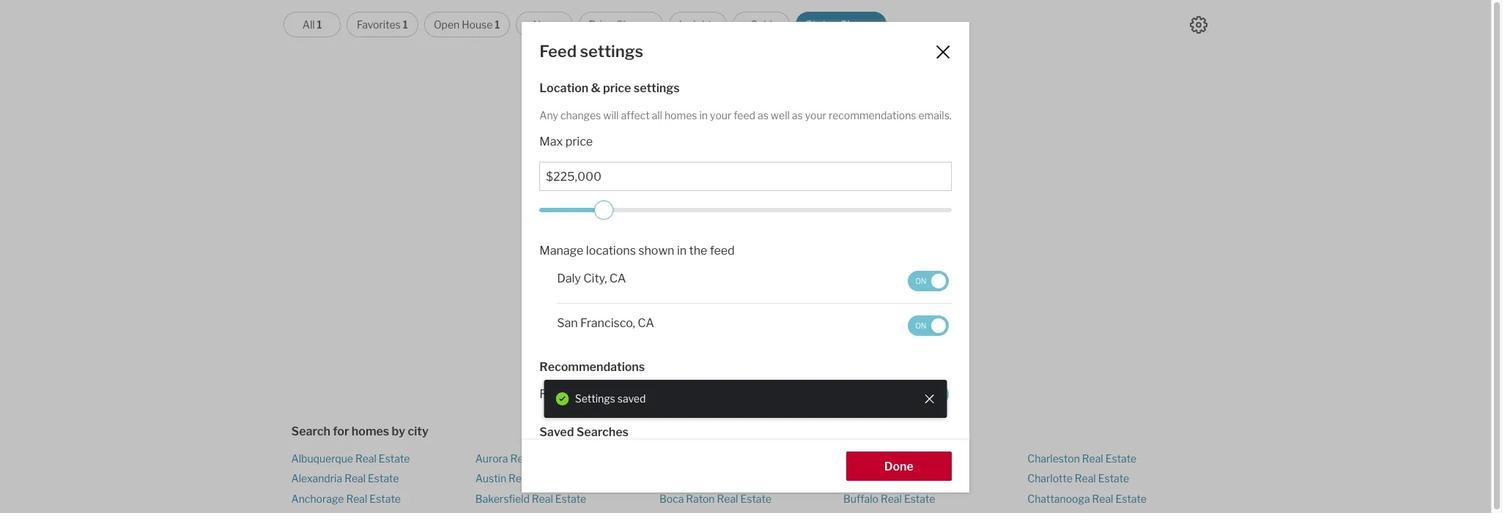 Task type: vqa. For each thing, say whether or not it's contained in the screenshot.
Start building your feed by saving searches and favoriting homes.
yes



Task type: describe. For each thing, give the bounding box(es) containing it.
daly
[[557, 272, 581, 286]]

charleston real estate
[[1028, 453, 1137, 465]]

searches
[[753, 251, 802, 265]]

real for albuquerque
[[355, 453, 377, 465]]

bakersfield real estate
[[475, 493, 586, 505]]

0 vertical spatial price
[[603, 81, 631, 95]]

estate for chattanooga real estate
[[1116, 493, 1147, 505]]

city
[[408, 425, 429, 439]]

buffalo
[[844, 493, 879, 505]]

daly city, ca
[[557, 272, 626, 286]]

saved
[[618, 393, 646, 405]]

estate for brentwood real estate
[[923, 473, 954, 485]]

feed left saving
[[671, 251, 696, 265]]

bowie real estate
[[844, 453, 930, 465]]

austin
[[475, 473, 506, 485]]

for for search
[[333, 425, 349, 439]]

bowie
[[844, 453, 873, 465]]

searches
[[577, 426, 629, 440]]

estate for bowie real estate
[[899, 453, 930, 465]]

real for bowie
[[876, 453, 897, 465]]

saving
[[715, 251, 750, 265]]

and
[[805, 251, 825, 265]]

recommended for you
[[540, 387, 664, 401]]

settings saved
[[575, 393, 646, 405]]

real for austin
[[509, 473, 530, 485]]

ca for daly city, ca
[[610, 272, 626, 286]]

homes.
[[883, 251, 922, 265]]

bowie real estate link
[[844, 453, 930, 465]]

insights
[[679, 18, 717, 31]]

start building your feed by saving searches and favoriting homes.
[[569, 251, 922, 265]]

boca raton real estate link
[[659, 493, 772, 505]]

submit search image
[[908, 287, 920, 299]]

Max price slider range field
[[540, 201, 952, 220]]

locations
[[586, 244, 636, 258]]

anchorage real estate
[[291, 493, 401, 505]]

sold
[[751, 18, 772, 31]]

alexandria
[[291, 473, 342, 485]]

estate for bakersfield real estate
[[555, 493, 586, 505]]

chattanooga real estate
[[1028, 493, 1147, 505]]

New radio
[[516, 12, 573, 37]]

austin real estate link
[[475, 473, 563, 485]]

charleston real estate link
[[1028, 453, 1137, 465]]

for for recommended
[[626, 387, 642, 401]]

manage locations shown in the feed
[[540, 244, 735, 258]]

settings saved section
[[544, 380, 947, 418]]

open house 1
[[434, 18, 500, 31]]

start
[[569, 251, 596, 265]]

affect
[[621, 109, 650, 122]]

Favorites radio
[[347, 12, 418, 37]]

saved searches
[[540, 426, 629, 440]]

real for buffalo
[[881, 493, 902, 505]]

boca
[[659, 493, 684, 505]]

brentwood real estate link
[[844, 473, 954, 485]]

estate for anchorage real estate
[[370, 493, 401, 505]]

all
[[302, 18, 315, 31]]

feed
[[540, 42, 577, 61]]

1 for favorites 1
[[403, 18, 408, 31]]

real for chattanooga
[[1092, 493, 1114, 505]]

2 horizontal spatial your
[[805, 109, 827, 122]]

real for alexandria
[[345, 473, 366, 485]]

recommendations
[[540, 361, 645, 375]]

all
[[652, 109, 662, 122]]

charlotte real estate
[[1028, 473, 1129, 485]]

feed left well on the right of the page
[[734, 109, 756, 122]]

changes
[[561, 109, 601, 122]]

real for aurora
[[510, 453, 532, 465]]

All radio
[[284, 12, 341, 37]]

manage
[[540, 244, 584, 258]]

estate for charlotte real estate
[[1098, 473, 1129, 485]]

estate for alexandria real estate
[[368, 473, 399, 485]]

raton
[[686, 493, 715, 505]]

saved
[[540, 426, 574, 440]]

real for charleston
[[1082, 453, 1103, 465]]

estate right raton at the bottom of page
[[740, 493, 772, 505]]

max
[[540, 135, 563, 149]]

shown
[[638, 244, 675, 258]]

buffalo real estate
[[844, 493, 935, 505]]

Insights radio
[[669, 12, 727, 37]]

0 horizontal spatial price
[[565, 135, 593, 149]]

change for price change
[[616, 18, 653, 31]]

recommendations
[[829, 109, 916, 122]]

building
[[599, 251, 642, 265]]

all 1
[[302, 18, 322, 31]]

feed settings
[[540, 42, 643, 61]]

new
[[533, 18, 555, 31]]

charleston
[[1028, 453, 1080, 465]]

0 horizontal spatial in
[[677, 244, 687, 258]]

the
[[689, 244, 707, 258]]

option group containing all
[[284, 12, 887, 37]]

0 vertical spatial in
[[700, 109, 708, 122]]

well
[[771, 109, 790, 122]]

favorites
[[357, 18, 401, 31]]

house
[[462, 18, 493, 31]]

1 horizontal spatial by
[[699, 251, 712, 265]]

charlotte real estate link
[[1028, 473, 1129, 485]]



Task type: locate. For each thing, give the bounding box(es) containing it.
2 as from the left
[[792, 109, 803, 122]]

estate right 'done'
[[923, 473, 954, 485]]

estate up bakersfield real estate link on the left of page
[[532, 473, 563, 485]]

real down aurora real estate link
[[509, 473, 530, 485]]

any changes will affect all homes in your feed as well as your recommendations emails.
[[540, 109, 952, 122]]

search
[[291, 425, 331, 439]]

price
[[603, 81, 631, 95], [565, 135, 593, 149]]

1 horizontal spatial for
[[626, 387, 642, 401]]

ca for san francisco, ca
[[638, 317, 654, 331]]

feed
[[734, 109, 756, 122], [710, 244, 735, 258], [671, 251, 696, 265]]

for left you
[[626, 387, 642, 401]]

1 1 from the left
[[317, 18, 322, 31]]

real for brentwood
[[899, 473, 920, 485]]

status
[[806, 18, 838, 31]]

price down changes
[[565, 135, 593, 149]]

settings up all
[[634, 81, 680, 95]]

brentwood
[[844, 473, 897, 485]]

0 horizontal spatial homes
[[352, 425, 389, 439]]

Price Change radio
[[579, 12, 663, 37]]

1 horizontal spatial your
[[710, 109, 732, 122]]

change inside radio
[[616, 18, 653, 31]]

you
[[644, 387, 664, 401]]

1 vertical spatial homes
[[352, 425, 389, 439]]

francisco,
[[580, 317, 635, 331]]

real up the buffalo real estate link
[[899, 473, 920, 485]]

real down austin real estate link
[[532, 493, 553, 505]]

buffalo real estate link
[[844, 493, 935, 505]]

anchorage
[[291, 493, 344, 505]]

0 vertical spatial for
[[626, 387, 642, 401]]

0 vertical spatial ca
[[610, 272, 626, 286]]

location
[[540, 81, 589, 95]]

1 horizontal spatial change
[[840, 18, 878, 31]]

real down search for homes by city
[[355, 453, 377, 465]]

ca down building
[[610, 272, 626, 286]]

2 1 from the left
[[403, 18, 408, 31]]

1 vertical spatial by
[[392, 425, 405, 439]]

homes right all
[[665, 109, 697, 122]]

recommended
[[540, 387, 624, 401]]

settings down price change
[[580, 42, 643, 61]]

settings
[[580, 42, 643, 61], [634, 81, 680, 95]]

1 right all on the top left of page
[[317, 18, 322, 31]]

max price
[[540, 135, 593, 149]]

1 vertical spatial ca
[[638, 317, 654, 331]]

1 inside all radio
[[317, 18, 322, 31]]

0 horizontal spatial by
[[392, 425, 405, 439]]

status change
[[806, 18, 878, 31]]

0 vertical spatial homes
[[665, 109, 697, 122]]

real down albuquerque real estate link
[[345, 473, 366, 485]]

done button
[[846, 452, 952, 481]]

favoriting
[[828, 251, 880, 265]]

will
[[603, 109, 619, 122]]

estate up brentwood real estate "link"
[[899, 453, 930, 465]]

estate down albuquerque real estate link
[[368, 473, 399, 485]]

homes
[[665, 109, 697, 122], [352, 425, 389, 439]]

ca
[[610, 272, 626, 286], [638, 317, 654, 331]]

your right building
[[644, 251, 669, 265]]

boca raton real estate
[[659, 493, 772, 505]]

aurora real estate
[[475, 453, 565, 465]]

real up charlotte real estate
[[1082, 453, 1103, 465]]

estate down 'saved' on the bottom left of page
[[534, 453, 565, 465]]

your right well on the right of the page
[[805, 109, 827, 122]]

estate up chattanooga real estate
[[1098, 473, 1129, 485]]

brentwood real estate
[[844, 473, 954, 485]]

Street address, city, state, zip search field
[[561, 278, 898, 307]]

as right well on the right of the page
[[792, 109, 803, 122]]

price right &
[[603, 81, 631, 95]]

2 horizontal spatial 1
[[495, 18, 500, 31]]

bakersfield real estate link
[[475, 493, 586, 505]]

change
[[616, 18, 653, 31], [840, 18, 878, 31]]

real down the alexandria real estate
[[346, 493, 367, 505]]

change for status change
[[840, 18, 878, 31]]

anchorage real estate link
[[291, 493, 401, 505]]

estate up charlotte real estate
[[1106, 453, 1137, 465]]

by
[[699, 251, 712, 265], [392, 425, 405, 439]]

0 horizontal spatial for
[[333, 425, 349, 439]]

real down brentwood real estate "link"
[[881, 493, 902, 505]]

done
[[884, 460, 914, 474]]

search for homes by city
[[291, 425, 429, 439]]

real up chattanooga real estate link
[[1075, 473, 1096, 485]]

Sold radio
[[733, 12, 790, 37]]

1 change from the left
[[616, 18, 653, 31]]

1 inside favorites radio
[[403, 18, 408, 31]]

2 change from the left
[[840, 18, 878, 31]]

estate down city
[[379, 453, 410, 465]]

by left city
[[392, 425, 405, 439]]

1 vertical spatial settings
[[634, 81, 680, 95]]

real for bakersfield
[[532, 493, 553, 505]]

0 vertical spatial settings
[[580, 42, 643, 61]]

estate for buffalo real estate
[[904, 493, 935, 505]]

chattanooga
[[1028, 493, 1090, 505]]

albuquerque real estate
[[291, 453, 410, 465]]

as
[[758, 109, 769, 122], [792, 109, 803, 122]]

1 horizontal spatial homes
[[665, 109, 697, 122]]

in
[[700, 109, 708, 122], [677, 244, 687, 258]]

0 horizontal spatial change
[[616, 18, 653, 31]]

1 right favorites
[[403, 18, 408, 31]]

1 right house
[[495, 18, 500, 31]]

1
[[317, 18, 322, 31], [403, 18, 408, 31], [495, 18, 500, 31]]

option group
[[284, 12, 887, 37]]

for up albuquerque real estate link
[[333, 425, 349, 439]]

estate
[[379, 453, 410, 465], [534, 453, 565, 465], [899, 453, 930, 465], [1106, 453, 1137, 465], [368, 473, 399, 485], [532, 473, 563, 485], [923, 473, 954, 485], [1098, 473, 1129, 485], [370, 493, 401, 505], [555, 493, 586, 505], [740, 493, 772, 505], [904, 493, 935, 505], [1116, 493, 1147, 505]]

0 vertical spatial by
[[699, 251, 712, 265]]

estate for aurora real estate
[[534, 453, 565, 465]]

real down charlotte real estate
[[1092, 493, 1114, 505]]

Max price input text field
[[546, 170, 945, 184]]

real up brentwood real estate "link"
[[876, 453, 897, 465]]

1 horizontal spatial as
[[792, 109, 803, 122]]

real for anchorage
[[346, 493, 367, 505]]

emails.
[[919, 109, 952, 122]]

change right status
[[840, 18, 878, 31]]

0 horizontal spatial as
[[758, 109, 769, 122]]

price change
[[589, 18, 653, 31]]

albuquerque real estate link
[[291, 453, 410, 465]]

feed right the
[[710, 244, 735, 258]]

3 1 from the left
[[495, 18, 500, 31]]

price
[[589, 18, 614, 31]]

real
[[355, 453, 377, 465], [510, 453, 532, 465], [876, 453, 897, 465], [1082, 453, 1103, 465], [345, 473, 366, 485], [509, 473, 530, 485], [899, 473, 920, 485], [1075, 473, 1096, 485], [346, 493, 367, 505], [532, 493, 553, 505], [717, 493, 738, 505], [881, 493, 902, 505], [1092, 493, 1114, 505]]

homes up albuquerque real estate link
[[352, 425, 389, 439]]

aurora real estate link
[[475, 453, 565, 465]]

0 horizontal spatial ca
[[610, 272, 626, 286]]

estate down charlotte real estate
[[1116, 493, 1147, 505]]

alexandria real estate link
[[291, 473, 399, 485]]

favorites 1
[[357, 18, 408, 31]]

any
[[540, 109, 558, 122]]

1 vertical spatial in
[[677, 244, 687, 258]]

estate for austin real estate
[[532, 473, 563, 485]]

1 vertical spatial for
[[333, 425, 349, 439]]

&
[[591, 81, 601, 95]]

san francisco, ca
[[557, 317, 654, 331]]

change inside "option"
[[840, 18, 878, 31]]

estate down austin real estate
[[555, 493, 586, 505]]

1 as from the left
[[758, 109, 769, 122]]

in right all
[[700, 109, 708, 122]]

alexandria real estate
[[291, 473, 399, 485]]

as left well on the right of the page
[[758, 109, 769, 122]]

charlotte
[[1028, 473, 1073, 485]]

change right 'price'
[[616, 18, 653, 31]]

1 inside open house radio
[[495, 18, 500, 31]]

settings
[[575, 393, 615, 405]]

your left well on the right of the page
[[710, 109, 732, 122]]

0 horizontal spatial your
[[644, 251, 669, 265]]

real right raton at the bottom of page
[[717, 493, 738, 505]]

open
[[434, 18, 460, 31]]

Status Change radio
[[796, 12, 887, 37]]

1 horizontal spatial ca
[[638, 317, 654, 331]]

ca right 'francisco,'
[[638, 317, 654, 331]]

estate down "brentwood real estate"
[[904, 493, 935, 505]]

Open House radio
[[424, 12, 510, 37]]

estate for albuquerque real estate
[[379, 453, 410, 465]]

1 horizontal spatial in
[[700, 109, 708, 122]]

by left saving
[[699, 251, 712, 265]]

chattanooga real estate link
[[1028, 493, 1147, 505]]

austin real estate
[[475, 473, 563, 485]]

bakersfield
[[475, 493, 530, 505]]

real up austin real estate link
[[510, 453, 532, 465]]

location & price settings
[[540, 81, 680, 95]]

estate down the alexandria real estate
[[370, 493, 401, 505]]

estate for charleston real estate
[[1106, 453, 1137, 465]]

for
[[626, 387, 642, 401], [333, 425, 349, 439]]

1 for all 1
[[317, 18, 322, 31]]

city,
[[584, 272, 607, 286]]

in left the
[[677, 244, 687, 258]]

real for charlotte
[[1075, 473, 1096, 485]]

0 horizontal spatial 1
[[317, 18, 322, 31]]

1 horizontal spatial price
[[603, 81, 631, 95]]

1 horizontal spatial 1
[[403, 18, 408, 31]]

aurora
[[475, 453, 508, 465]]

1 vertical spatial price
[[565, 135, 593, 149]]



